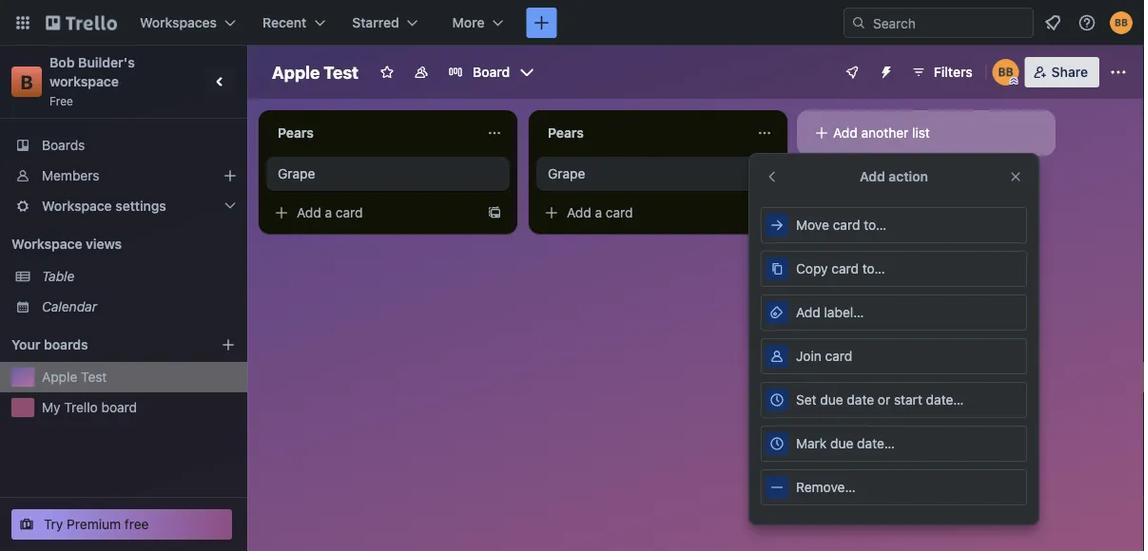 Task type: vqa. For each thing, say whether or not it's contained in the screenshot.
Pears Text Box
yes



Task type: locate. For each thing, give the bounding box(es) containing it.
create board or workspace image
[[532, 13, 551, 32]]

2 a from the left
[[595, 205, 602, 221]]

0 vertical spatial date…
[[926, 392, 964, 408]]

card for move card to…
[[833, 217, 860, 233]]

2 grape from the left
[[548, 166, 585, 182]]

b link
[[11, 67, 42, 97]]

1 horizontal spatial apple test
[[272, 62, 359, 82]]

date
[[847, 392, 874, 408]]

1 grape link from the left
[[266, 157, 510, 191]]

views
[[86, 236, 122, 252]]

apple test down recent dropdown button at the top left of page
[[272, 62, 359, 82]]

test up my trello board
[[81, 370, 107, 385]]

table link
[[42, 267, 236, 286]]

2 add a card link from the left
[[536, 200, 750, 226]]

1 vertical spatial due
[[830, 436, 854, 452]]

bob builder (bobbuilder40) image
[[1110, 11, 1133, 34], [993, 59, 1019, 86]]

trello
[[64, 400, 98, 416]]

1 horizontal spatial grape
[[548, 166, 585, 182]]

bob builder (bobbuilder40) image right filters
[[993, 59, 1019, 86]]

1 horizontal spatial add a card link
[[536, 200, 750, 226]]

pears text field for create from template… image grape link
[[536, 118, 746, 148]]

grape link
[[266, 157, 510, 191], [536, 157, 780, 191]]

1 horizontal spatial grape link
[[536, 157, 780, 191]]

0 horizontal spatial grape link
[[266, 157, 510, 191]]

my
[[42, 400, 60, 416]]

due right set
[[820, 392, 843, 408]]

1 horizontal spatial test
[[324, 62, 359, 82]]

grape
[[278, 166, 315, 182], [548, 166, 585, 182]]

apple test link
[[42, 368, 236, 387]]

workspace down members at top left
[[42, 198, 112, 214]]

your boards with 2 items element
[[11, 334, 192, 357]]

1 horizontal spatial sm image
[[812, 124, 831, 143]]

bob
[[49, 55, 75, 70]]

workspace inside 'workspace settings' popup button
[[42, 198, 112, 214]]

table
[[42, 269, 75, 284]]

set due date or start date…
[[796, 392, 964, 408]]

settings
[[115, 198, 166, 214]]

this member is an admin of this board. image
[[1010, 77, 1018, 86]]

0 horizontal spatial test
[[81, 370, 107, 385]]

add a card for create from template… icon in the left of the page
[[297, 205, 363, 221]]

sm image inside add a card link
[[272, 204, 291, 223]]

card for join card
[[825, 349, 853, 364]]

recent button
[[251, 8, 337, 38]]

0 horizontal spatial add a card
[[297, 205, 363, 221]]

due right "mark"
[[830, 436, 854, 452]]

0 vertical spatial test
[[324, 62, 359, 82]]

1 a from the left
[[325, 205, 332, 221]]

1 vertical spatial test
[[81, 370, 107, 385]]

date…
[[926, 392, 964, 408], [857, 436, 895, 452]]

remove… button
[[761, 470, 1027, 506]]

1 pears text field from the left
[[266, 118, 476, 148]]

free
[[125, 517, 149, 533]]

1 add a card link from the left
[[266, 200, 479, 226]]

free
[[49, 94, 73, 107]]

workspace settings button
[[0, 191, 247, 222]]

sm image inside add another list link
[[812, 124, 831, 143]]

1 horizontal spatial a
[[595, 205, 602, 221]]

action
[[889, 169, 928, 185]]

date… down set due date or start date…
[[857, 436, 895, 452]]

1 vertical spatial apple test
[[42, 370, 107, 385]]

1 vertical spatial sm image
[[272, 204, 291, 223]]

create from template… image
[[487, 205, 502, 221]]

0 vertical spatial sm image
[[812, 124, 831, 143]]

apple test
[[272, 62, 359, 82], [42, 370, 107, 385]]

0 horizontal spatial add a card link
[[266, 200, 479, 226]]

add a card link for grape link associated with create from template… icon in the left of the page
[[266, 200, 479, 226]]

0 vertical spatial bob builder (bobbuilder40) image
[[1110, 11, 1133, 34]]

0 horizontal spatial grape
[[278, 166, 315, 182]]

grape for create from template… image grape link
[[548, 166, 585, 182]]

grape for grape link associated with create from template… icon in the left of the page
[[278, 166, 315, 182]]

workspace views
[[11, 236, 122, 252]]

to… for copy card to…
[[863, 261, 885, 277]]

workspace for workspace settings
[[42, 198, 112, 214]]

0 horizontal spatial date…
[[857, 436, 895, 452]]

to…
[[864, 217, 887, 233], [863, 261, 885, 277]]

due inside set due date or start date… button
[[820, 392, 843, 408]]

0 horizontal spatial a
[[325, 205, 332, 221]]

premium
[[67, 517, 121, 533]]

0 horizontal spatial sm image
[[272, 204, 291, 223]]

0 horizontal spatial bob builder (bobbuilder40) image
[[993, 59, 1019, 86]]

search image
[[851, 15, 867, 30]]

calendar link
[[42, 298, 236, 317]]

add a card
[[297, 205, 363, 221], [567, 205, 633, 221]]

add a card link
[[266, 200, 479, 226], [536, 200, 750, 226]]

back to home image
[[46, 8, 117, 38]]

a for sm image inside the add a card link
[[325, 205, 332, 221]]

0 vertical spatial workspace
[[42, 198, 112, 214]]

board
[[473, 64, 510, 80]]

card
[[336, 205, 363, 221], [606, 205, 633, 221], [833, 217, 860, 233], [832, 261, 859, 277], [825, 349, 853, 364]]

test inside apple test text box
[[324, 62, 359, 82]]

date… right start
[[926, 392, 964, 408]]

try premium free
[[44, 517, 149, 533]]

start
[[894, 392, 923, 408]]

copy card to…
[[796, 261, 885, 277]]

share button
[[1025, 57, 1100, 88]]

0 vertical spatial due
[[820, 392, 843, 408]]

join
[[796, 349, 822, 364]]

due
[[820, 392, 843, 408], [830, 436, 854, 452]]

0 horizontal spatial apple test
[[42, 370, 107, 385]]

my trello board link
[[42, 399, 236, 418]]

pears text field for grape link associated with create from template… icon in the left of the page
[[266, 118, 476, 148]]

apple test up "trello"
[[42, 370, 107, 385]]

1 horizontal spatial apple
[[272, 62, 320, 82]]

1 grape from the left
[[278, 166, 315, 182]]

Pears text field
[[266, 118, 476, 148], [536, 118, 746, 148]]

2 pears text field from the left
[[536, 118, 746, 148]]

apple up "my"
[[42, 370, 77, 385]]

to… down move card to… button at the top
[[863, 261, 885, 277]]

b
[[20, 70, 33, 93]]

test
[[324, 62, 359, 82], [81, 370, 107, 385]]

0 vertical spatial to…
[[864, 217, 887, 233]]

0 vertical spatial apple
[[272, 62, 320, 82]]

apple
[[272, 62, 320, 82], [42, 370, 77, 385]]

1 horizontal spatial add a card
[[567, 205, 633, 221]]

0 horizontal spatial apple
[[42, 370, 77, 385]]

to… up copy card to… button
[[864, 217, 887, 233]]

test left star or unstar board icon
[[324, 62, 359, 82]]

0 vertical spatial apple test
[[272, 62, 359, 82]]

star or unstar board image
[[380, 65, 395, 80]]

2 grape link from the left
[[536, 157, 780, 191]]

bob builder (bobbuilder40) image right open information menu icon
[[1110, 11, 1133, 34]]

1 add a card from the left
[[297, 205, 363, 221]]

show menu image
[[1109, 63, 1128, 82]]

1 horizontal spatial pears text field
[[536, 118, 746, 148]]

builder's
[[78, 55, 135, 70]]

add
[[833, 125, 858, 141], [860, 169, 885, 185], [297, 205, 321, 221], [567, 205, 591, 221], [796, 305, 821, 321]]

or
[[878, 392, 891, 408]]

1 vertical spatial date…
[[857, 436, 895, 452]]

card inside button
[[833, 217, 860, 233]]

due inside mark due date… button
[[830, 436, 854, 452]]

1 horizontal spatial date…
[[926, 392, 964, 408]]

1 vertical spatial workspace
[[11, 236, 82, 252]]

mark
[[796, 436, 827, 452]]

1 horizontal spatial bob builder (bobbuilder40) image
[[1110, 11, 1133, 34]]

open information menu image
[[1078, 13, 1097, 32]]

workspaces button
[[128, 8, 247, 38]]

copy
[[796, 261, 828, 277]]

1 vertical spatial bob builder (bobbuilder40) image
[[993, 59, 1019, 86]]

2 add a card from the left
[[567, 205, 633, 221]]

move card to…
[[796, 217, 887, 233]]

add label… button
[[761, 295, 1027, 331]]

1 vertical spatial to…
[[863, 261, 885, 277]]

workspace
[[42, 198, 112, 214], [11, 236, 82, 252]]

workspace
[[49, 74, 119, 89]]

set due date or start date… button
[[761, 382, 1027, 419]]

grape link for create from template… image
[[536, 157, 780, 191]]

sm image
[[812, 124, 831, 143], [272, 204, 291, 223]]

apple inside text box
[[272, 62, 320, 82]]

0 horizontal spatial pears text field
[[266, 118, 476, 148]]

primary element
[[0, 0, 1144, 46]]

add label…
[[796, 305, 864, 321]]

to… inside button
[[863, 261, 885, 277]]

Board name text field
[[263, 57, 368, 88]]

add a card link for create from template… image grape link
[[536, 200, 750, 226]]

to… inside button
[[864, 217, 887, 233]]

starred button
[[341, 8, 430, 38]]

workspace up table
[[11, 236, 82, 252]]

copy card to… button
[[761, 251, 1027, 287]]

add another list link
[[805, 118, 1048, 148]]

apple down recent dropdown button at the top left of page
[[272, 62, 320, 82]]

a
[[325, 205, 332, 221], [595, 205, 602, 221]]

set
[[796, 392, 817, 408]]



Task type: describe. For each thing, give the bounding box(es) containing it.
join card button
[[761, 339, 1027, 375]]

bob builder's workspace free
[[49, 55, 138, 107]]

to… for move card to…
[[864, 217, 887, 233]]

label…
[[824, 305, 864, 321]]

remove…
[[796, 480, 856, 496]]

grape link for create from template… icon in the left of the page
[[266, 157, 510, 191]]

due for set
[[820, 392, 843, 408]]

members
[[42, 168, 99, 184]]

more
[[452, 15, 485, 30]]

mark due date… button
[[761, 426, 1027, 462]]

calendar
[[42, 299, 97, 315]]

create from template… image
[[757, 205, 772, 221]]

try
[[44, 517, 63, 533]]

more button
[[441, 8, 515, 38]]

members link
[[0, 161, 247, 191]]

try premium free button
[[11, 510, 232, 540]]

move
[[796, 217, 829, 233]]

workspace visible image
[[414, 65, 429, 80]]

starred
[[352, 15, 399, 30]]

add board image
[[221, 338, 236, 353]]

apple test inside text box
[[272, 62, 359, 82]]

Search field
[[867, 9, 1033, 37]]

your
[[11, 337, 40, 353]]

my trello board
[[42, 400, 137, 416]]

a for sm icon on the top left of page
[[595, 205, 602, 221]]

boards link
[[0, 130, 247, 161]]

board button
[[440, 57, 542, 88]]

power ups image
[[844, 65, 860, 80]]

card for copy card to…
[[832, 261, 859, 277]]

join card
[[796, 349, 853, 364]]

move card to… button
[[761, 207, 1027, 244]]

add another list
[[833, 125, 930, 141]]

mark due date…
[[796, 436, 895, 452]]

recent
[[263, 15, 307, 30]]

workspace for workspace views
[[11, 236, 82, 252]]

add a card for create from template… image
[[567, 205, 633, 221]]

your boards
[[11, 337, 88, 353]]

another
[[861, 125, 909, 141]]

due for mark
[[830, 436, 854, 452]]

filters
[[934, 64, 973, 80]]

list
[[912, 125, 930, 141]]

sm image
[[542, 204, 561, 223]]

1 vertical spatial apple
[[42, 370, 77, 385]]

bob builder's workspace link
[[49, 55, 138, 89]]

test inside apple test link
[[81, 370, 107, 385]]

boards
[[44, 337, 88, 353]]

workspaces
[[140, 15, 217, 30]]

automation image
[[871, 57, 898, 84]]

share
[[1052, 64, 1088, 80]]

workspace navigation collapse icon image
[[207, 68, 234, 95]]

0 notifications image
[[1042, 11, 1064, 34]]

workspace settings
[[42, 198, 166, 214]]

add inside button
[[796, 305, 821, 321]]

board
[[101, 400, 137, 416]]

boards
[[42, 137, 85, 153]]

filters button
[[905, 57, 978, 88]]

add action
[[860, 169, 928, 185]]



